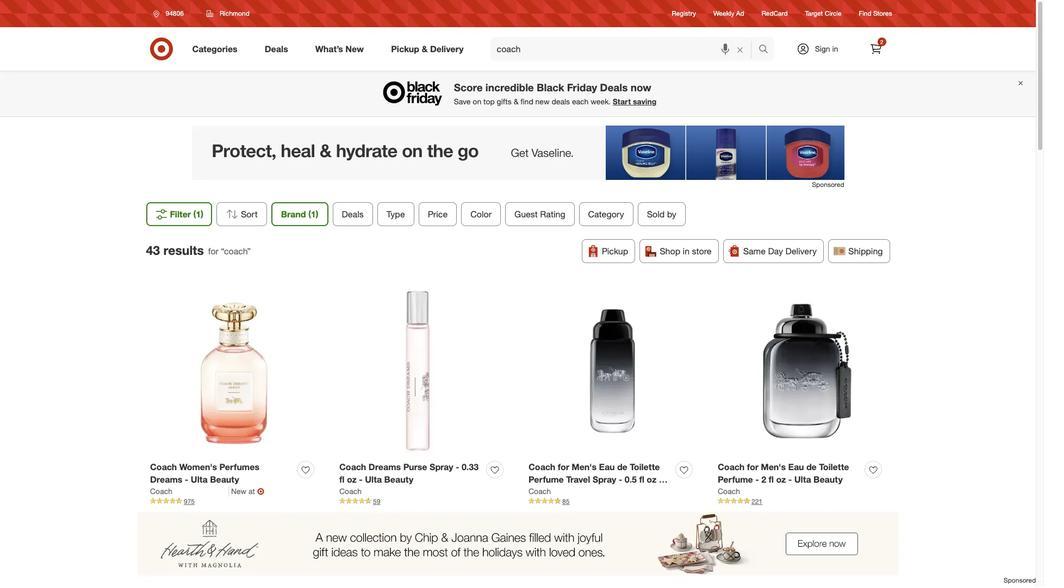 Task type: locate. For each thing, give the bounding box(es) containing it.
deals inside deals link
[[265, 43, 288, 54]]

toilette
[[630, 462, 660, 473], [820, 462, 850, 473]]

- right 0.5 at the right bottom
[[659, 475, 663, 485]]

2 horizontal spatial oz
[[777, 475, 787, 485]]

score
[[454, 81, 483, 94]]

purse
[[404, 462, 428, 473]]

find stores
[[860, 9, 893, 18]]

free down $35.00
[[529, 546, 544, 555]]

1 oz from the left
[[347, 475, 357, 485]]

1 horizontal spatial free shipping * * exclusions apply.
[[529, 546, 591, 567]]

when inside $80.00 when purchased online
[[718, 528, 735, 536]]

coach link up $35.00
[[529, 486, 551, 497]]

0 horizontal spatial deals
[[265, 43, 288, 54]]

ulta up the "221" link
[[795, 475, 812, 485]]

perfume up 85
[[529, 475, 564, 485]]

beauty down perfumes
[[210, 475, 239, 485]]

at down $80.00 when purchased online
[[764, 571, 771, 580]]

1 not available at richmond from the left
[[340, 571, 429, 580]]

registry
[[672, 9, 697, 18]]

ulta up $35.00
[[529, 487, 546, 498]]

4 free from the left
[[718, 546, 733, 555]]

on
[[473, 97, 482, 106]]

dreams
[[369, 462, 401, 473], [150, 475, 183, 485]]

ulta inside coach dreams purse spray - 0.33 fl oz - ulta beauty
[[365, 475, 382, 485]]

1 horizontal spatial dreams
[[369, 462, 401, 473]]

in inside button
[[683, 246, 690, 257]]

weekly ad link
[[714, 9, 745, 18]]

coach dreams purse spray - 0.33 fl oz - ulta beauty link
[[340, 462, 482, 486]]

men's for spray
[[572, 462, 597, 473]]

1 perfume from the left
[[529, 475, 564, 485]]

(1) right the brand
[[309, 209, 319, 220]]

1 toilette from the left
[[630, 462, 660, 473]]

1 not from the left
[[340, 571, 352, 580]]

new up 975 link
[[231, 487, 247, 496]]

online inside $35.00 when purchased online
[[581, 528, 598, 536]]

color button
[[462, 203, 501, 226]]

men's up travel
[[572, 462, 597, 473]]

2 coach link from the left
[[340, 486, 362, 497]]

94806
[[166, 9, 184, 17]]

0 horizontal spatial de
[[618, 462, 628, 473]]

apply. down $80.00 when purchased online
[[760, 558, 780, 567]]

available down $32.00 when purchased online
[[354, 571, 383, 580]]

3 not from the left
[[718, 571, 731, 580]]

$35.00 when purchased online
[[529, 514, 598, 536]]

0 vertical spatial &
[[422, 43, 428, 54]]

deals
[[552, 97, 570, 106]]

- down women's at the bottom left of page
[[185, 475, 188, 485]]

1 coach link from the left
[[150, 486, 229, 497]]

purchased
[[169, 528, 200, 536], [358, 528, 389, 536], [548, 528, 579, 536], [737, 528, 768, 536]]

spray inside coach dreams purse spray - 0.33 fl oz - ulta beauty
[[430, 462, 454, 473]]

2 horizontal spatial for
[[748, 462, 759, 473]]

0 horizontal spatial pickup
[[391, 43, 420, 54]]

0.33
[[462, 462, 479, 473]]

fl inside coach dreams purse spray - 0.33 fl oz - ulta beauty
[[340, 475, 345, 485]]

coach for coach link for coach dreams purse spray - 0.33 fl oz - ulta beauty
[[340, 487, 362, 496]]

2 (1) from the left
[[309, 209, 319, 220]]

1 $32.00 from the left
[[150, 514, 176, 525]]

1 horizontal spatial available
[[543, 571, 573, 580]]

fl
[[340, 475, 345, 485], [640, 475, 645, 485], [769, 475, 774, 485]]

&
[[422, 43, 428, 54], [514, 97, 519, 106]]

4 exclusions apply. link from the left
[[721, 558, 780, 567]]

1 horizontal spatial spray
[[593, 475, 617, 485]]

ulta inside coach women's perfumes dreams - ulta beauty
[[191, 475, 208, 485]]

2 horizontal spatial available
[[733, 571, 762, 580]]

2 exclusions from the left
[[342, 558, 379, 567]]

category button
[[579, 203, 634, 226]]

beauty down purse
[[385, 475, 414, 485]]

1 available from the left
[[354, 571, 383, 580]]

coach for coach women's perfumes dreams - ulta beauty
[[150, 462, 177, 473]]

purchased down $35.00
[[548, 528, 579, 536]]

4 shipping from the left
[[736, 546, 765, 555]]

2 free shipping * * exclusions apply. from the left
[[529, 546, 591, 567]]

eau inside coach for men's eau de toilette perfume travel spray - 0.5 fl oz - ulta beauty
[[599, 462, 615, 473]]

1 horizontal spatial free shipping * exclusions apply.
[[718, 546, 780, 567]]

2 toilette from the left
[[820, 462, 850, 473]]

2 free from the left
[[340, 546, 355, 555]]

deals up start
[[600, 81, 628, 94]]

4 coach link from the left
[[718, 486, 741, 497]]

advertisement region
[[192, 126, 845, 180], [0, 513, 1037, 576]]

1 free shipping * * exclusions apply. from the left
[[340, 546, 401, 567]]

4 online from the left
[[770, 528, 787, 536]]

perfume inside coach for men's eau de toilette perfume travel spray - 0.5 fl oz - ulta beauty
[[529, 475, 564, 485]]

- left 0.5 at the right bottom
[[619, 475, 623, 485]]

4 exclusions from the left
[[721, 558, 757, 567]]

registry link
[[672, 9, 697, 18]]

at for $80.00
[[764, 571, 771, 580]]

for left "coach"
[[208, 246, 219, 257]]

1 horizontal spatial eau
[[789, 462, 805, 473]]

3 oz from the left
[[777, 475, 787, 485]]

0 horizontal spatial oz
[[347, 475, 357, 485]]

coach for men's eau de toilette perfume travel spray - 0.5 fl oz - ulta beauty image
[[529, 287, 697, 455], [529, 287, 697, 455]]

0 vertical spatial deals
[[265, 43, 288, 54]]

1 men's from the left
[[572, 462, 597, 473]]

exclusions apply. link down $80.00 when purchased online
[[721, 558, 780, 567]]

richmond for coach for men's eau de toilette perfume - 2 fl oz - ulta beauty
[[773, 571, 808, 580]]

221 link
[[718, 497, 887, 507]]

shipping down $35.00 when purchased online
[[546, 546, 575, 555]]

shipping down $32.00 when purchased online
[[357, 546, 386, 555]]

1 when from the left
[[150, 528, 167, 536]]

2 horizontal spatial deals
[[600, 81, 628, 94]]

exclusions apply. link down $35.00 when purchased online
[[532, 558, 591, 567]]

available down $80.00 when purchased online
[[733, 571, 762, 580]]

exclusions
[[153, 558, 189, 567], [342, 558, 379, 567], [532, 558, 568, 567], [721, 558, 757, 567]]

1 (1) from the left
[[193, 209, 204, 220]]

coach inside coach for men's eau de toilette perfume - 2 fl oz - ulta beauty
[[718, 462, 745, 473]]

dreams inside coach women's perfumes dreams - ulta beauty
[[150, 475, 183, 485]]

1 horizontal spatial (1)
[[309, 209, 319, 220]]

1 vertical spatial &
[[514, 97, 519, 106]]

0 horizontal spatial 2
[[762, 475, 767, 485]]

coach link
[[150, 486, 229, 497], [340, 486, 362, 497], [529, 486, 551, 497], [718, 486, 741, 497]]

for up 221
[[748, 462, 759, 473]]

coach dreams purse spray - 0.33 fl oz - ulta beauty image
[[340, 287, 508, 455], [340, 287, 508, 455]]

1 vertical spatial new
[[231, 487, 247, 496]]

1 exclusions from the left
[[153, 558, 189, 567]]

coach dreams purse spray - 0.33 fl oz - ulta beauty
[[340, 462, 479, 485]]

coach inside coach dreams purse spray - 0.33 fl oz - ulta beauty
[[340, 462, 366, 473]]

2 not available at richmond from the left
[[529, 571, 618, 580]]

2 eau from the left
[[789, 462, 805, 473]]

1 horizontal spatial oz
[[647, 475, 657, 485]]

at left ¬
[[249, 487, 255, 496]]

coach for men's eau de toilette perfume - 2 fl oz - ulta beauty link
[[718, 462, 861, 486]]

0 horizontal spatial spray
[[430, 462, 454, 473]]

apply. down $32.00 - $89.00 when purchased online
[[191, 558, 212, 567]]

richmond inside richmond dropdown button
[[220, 9, 250, 17]]

now
[[631, 81, 652, 94]]

find
[[521, 97, 534, 106]]

purchased down 59
[[358, 528, 389, 536]]

free down $32.00 - $89.00 when purchased online
[[150, 546, 165, 555]]

0 horizontal spatial delivery
[[430, 43, 464, 54]]

3 when from the left
[[529, 528, 546, 536]]

$32.00 inside $32.00 - $89.00 when purchased online
[[150, 514, 176, 525]]

1 horizontal spatial not
[[529, 571, 541, 580]]

0 horizontal spatial for
[[208, 246, 219, 257]]

online down 85 link
[[581, 528, 598, 536]]

eau up the "221" link
[[789, 462, 805, 473]]

toilette up the "221" link
[[820, 462, 850, 473]]

3 exclusions apply. link from the left
[[532, 558, 591, 567]]

1 horizontal spatial pickup
[[602, 246, 629, 257]]

top
[[484, 97, 495, 106]]

coach for men's eau de toilette perfume - 2 fl oz - ulta beauty image
[[718, 287, 887, 455], [718, 287, 887, 455]]

1 horizontal spatial $32.00
[[340, 514, 366, 525]]

2 exclusions apply. link from the left
[[342, 558, 401, 567]]

eau for oz
[[789, 462, 805, 473]]

1 horizontal spatial not available at richmond
[[529, 571, 618, 580]]

men's inside coach for men's eau de toilette perfume - 2 fl oz - ulta beauty
[[762, 462, 786, 473]]

target circle
[[806, 9, 842, 18]]

type button
[[378, 203, 415, 226]]

online down the "221" link
[[770, 528, 787, 536]]

for inside 43 results for "coach"
[[208, 246, 219, 257]]

free shipping * exclusions apply. down $80.00 when purchased online
[[718, 546, 780, 567]]

online inside $32.00 when purchased online
[[391, 528, 409, 536]]

0 horizontal spatial dreams
[[150, 475, 183, 485]]

1 horizontal spatial for
[[558, 462, 570, 473]]

0 horizontal spatial new
[[231, 487, 247, 496]]

purchased down $80.00
[[737, 528, 768, 536]]

available down $35.00 when purchased online
[[543, 571, 573, 580]]

2 free shipping * exclusions apply. from the left
[[718, 546, 780, 567]]

4 purchased from the left
[[737, 528, 768, 536]]

0 vertical spatial spray
[[430, 462, 454, 473]]

0 horizontal spatial (1)
[[193, 209, 204, 220]]

0 horizontal spatial free shipping * exclusions apply.
[[150, 546, 212, 567]]

2 oz from the left
[[647, 475, 657, 485]]

2 de from the left
[[807, 462, 817, 473]]

1 vertical spatial 2
[[762, 475, 767, 485]]

rating
[[541, 209, 566, 220]]

online inside $80.00 when purchased online
[[770, 528, 787, 536]]

delivery
[[430, 43, 464, 54], [786, 246, 817, 257]]

when inside $32.00 - $89.00 when purchased online
[[150, 528, 167, 536]]

- up the "221" link
[[789, 475, 793, 485]]

coach women's perfumes dreams - ulta beauty link
[[150, 462, 293, 486]]

perfume inside coach for men's eau de toilette perfume - 2 fl oz - ulta beauty
[[718, 475, 754, 485]]

- up $32.00 when purchased online
[[359, 475, 363, 485]]

2 available from the left
[[543, 571, 573, 580]]

0 vertical spatial pickup
[[391, 43, 420, 54]]

oz right 0.5 at the right bottom
[[647, 475, 657, 485]]

exclusions down $32.00 when purchased online
[[342, 558, 379, 567]]

women's
[[179, 462, 217, 473]]

dreams down women's at the bottom left of page
[[150, 475, 183, 485]]

2 down stores
[[881, 39, 884, 45]]

0 horizontal spatial $32.00
[[150, 514, 176, 525]]

3 shipping from the left
[[546, 546, 575, 555]]

price button
[[419, 203, 457, 226]]

for for coach for men's eau de toilette perfume - 2 fl oz - ulta beauty
[[748, 462, 759, 473]]

2 not from the left
[[529, 571, 541, 580]]

ulta up 59
[[365, 475, 382, 485]]

what's new
[[316, 43, 364, 54]]

1 shipping from the left
[[167, 546, 197, 555]]

3 coach link from the left
[[529, 486, 551, 497]]

new right what's
[[346, 43, 364, 54]]

3 online from the left
[[581, 528, 598, 536]]

oz inside coach for men's eau de toilette perfume travel spray - 0.5 fl oz - ulta beauty
[[647, 475, 657, 485]]

available for $80.00
[[733, 571, 762, 580]]

coach for coach for men's eau de toilette perfume - 2 fl oz - ulta beauty
[[718, 462, 745, 473]]

1 fl from the left
[[340, 475, 345, 485]]

2 men's from the left
[[762, 462, 786, 473]]

3 not available at richmond from the left
[[718, 571, 808, 580]]

0 horizontal spatial available
[[354, 571, 383, 580]]

free shipping * * exclusions apply. down $32.00 when purchased online
[[340, 546, 401, 567]]

exclusions apply. link down $32.00 when purchased online
[[342, 558, 401, 567]]

richmond
[[220, 9, 250, 17], [394, 571, 429, 580], [584, 571, 618, 580], [773, 571, 808, 580]]

free shipping * * exclusions apply. down $35.00 when purchased online
[[529, 546, 591, 567]]

de for oz
[[618, 462, 628, 473]]

sold by button
[[638, 203, 686, 226]]

toilette up 0.5 at the right bottom
[[630, 462, 660, 473]]

deals for deals link
[[265, 43, 288, 54]]

2 when from the left
[[340, 528, 357, 536]]

spray
[[430, 462, 454, 473], [593, 475, 617, 485]]

(1) for brand (1)
[[309, 209, 319, 220]]

1 eau from the left
[[599, 462, 615, 473]]

in
[[833, 44, 839, 53], [683, 246, 690, 257]]

- left '$89.00'
[[179, 514, 182, 525]]

0 vertical spatial in
[[833, 44, 839, 53]]

2 shipping from the left
[[357, 546, 386, 555]]

975 link
[[150, 497, 318, 507]]

coach for 1st coach link from left
[[150, 487, 172, 496]]

0 vertical spatial sponsored
[[813, 181, 845, 189]]

when inside $32.00 when purchased online
[[340, 528, 357, 536]]

for up travel
[[558, 462, 570, 473]]

coach link for coach for men's eau de toilette perfume travel spray - 0.5 fl oz - ulta beauty
[[529, 486, 551, 497]]

1 horizontal spatial men's
[[762, 462, 786, 473]]

0 horizontal spatial in
[[683, 246, 690, 257]]

0 horizontal spatial men's
[[572, 462, 597, 473]]

de inside coach for men's eau de toilette perfume travel spray - 0.5 fl oz - ulta beauty
[[618, 462, 628, 473]]

coach inside coach women's perfumes dreams - ulta beauty
[[150, 462, 177, 473]]

85
[[563, 498, 570, 506]]

eau up 85 link
[[599, 462, 615, 473]]

$32.00 - $89.00 when purchased online
[[150, 514, 219, 536]]

1 horizontal spatial deals
[[342, 209, 364, 220]]

exclusions down $35.00 when purchased online
[[532, 558, 568, 567]]

2 vertical spatial deals
[[342, 209, 364, 220]]

de inside coach for men's eau de toilette perfume - 2 fl oz - ulta beauty
[[807, 462, 817, 473]]

4 when from the left
[[718, 528, 735, 536]]

1 vertical spatial in
[[683, 246, 690, 257]]

0 horizontal spatial fl
[[340, 475, 345, 485]]

stores
[[874, 9, 893, 18]]

1 de from the left
[[618, 462, 628, 473]]

free down $80.00
[[718, 546, 733, 555]]

2 perfume from the left
[[718, 475, 754, 485]]

when inside $35.00 when purchased online
[[529, 528, 546, 536]]

perfume for travel
[[529, 475, 564, 485]]

0 horizontal spatial not available at richmond
[[340, 571, 429, 580]]

in left store
[[683, 246, 690, 257]]

1 horizontal spatial sponsored
[[1005, 577, 1037, 585]]

0 horizontal spatial perfume
[[529, 475, 564, 485]]

coach link up $80.00
[[718, 486, 741, 497]]

in for sign
[[833, 44, 839, 53]]

coach link for coach for men's eau de toilette perfume - 2 fl oz - ulta beauty
[[718, 486, 741, 497]]

0 vertical spatial 2
[[881, 39, 884, 45]]

weekly ad
[[714, 9, 745, 18]]

by
[[668, 209, 677, 220]]

3 apply. from the left
[[570, 558, 591, 567]]

2 horizontal spatial not available at richmond
[[718, 571, 808, 580]]

purchased inside $32.00 when purchased online
[[358, 528, 389, 536]]

free down $32.00 when purchased online
[[340, 546, 355, 555]]

eau inside coach for men's eau de toilette perfume - 2 fl oz - ulta beauty
[[789, 462, 805, 473]]

$32.00
[[150, 514, 176, 525], [340, 514, 366, 525]]

at down $35.00 when purchased online
[[575, 571, 581, 580]]

men's inside coach for men's eau de toilette perfume travel spray - 0.5 fl oz - ulta beauty
[[572, 462, 597, 473]]

purchased for $35.00
[[548, 528, 579, 536]]

new
[[346, 43, 364, 54], [231, 487, 247, 496]]

1 vertical spatial deals
[[600, 81, 628, 94]]

redcard
[[762, 9, 788, 18]]

0 vertical spatial dreams
[[369, 462, 401, 473]]

spray up 85 link
[[593, 475, 617, 485]]

ad
[[737, 9, 745, 18]]

2 purchased from the left
[[358, 528, 389, 536]]

perfume
[[529, 475, 564, 485], [718, 475, 754, 485]]

not available at richmond down $32.00 when purchased online
[[340, 571, 429, 580]]

exclusions down $32.00 - $89.00 when purchased online
[[153, 558, 189, 567]]

beauty up the "221" link
[[814, 475, 843, 485]]

apply. down $32.00 when purchased online
[[381, 558, 401, 567]]

delivery inside button
[[786, 246, 817, 257]]

exclusions down $80.00 when purchased online
[[721, 558, 757, 567]]

shipping for $80.00
[[736, 546, 765, 555]]

1 vertical spatial delivery
[[786, 246, 817, 257]]

3 available from the left
[[733, 571, 762, 580]]

0 vertical spatial advertisement region
[[192, 126, 845, 180]]

deals left type button
[[342, 209, 364, 220]]

new
[[536, 97, 550, 106]]

deals left what's
[[265, 43, 288, 54]]

ulta down women's at the bottom left of page
[[191, 475, 208, 485]]

purchased down '$89.00'
[[169, 528, 200, 536]]

not available at richmond down $80.00 when purchased online
[[718, 571, 808, 580]]

$32.00 inside $32.00 when purchased online
[[340, 514, 366, 525]]

$80.00 when purchased online
[[718, 514, 787, 536]]

for inside coach for men's eau de toilette perfume travel spray - 0.5 fl oz - ulta beauty
[[558, 462, 570, 473]]

coach inside coach for men's eau de toilette perfume travel spray - 0.5 fl oz - ulta beauty
[[529, 462, 556, 473]]

1 purchased from the left
[[169, 528, 200, 536]]

deals inside deals button
[[342, 209, 364, 220]]

black
[[537, 81, 565, 94]]

toilette inside coach for men's eau de toilette perfume travel spray - 0.5 fl oz - ulta beauty
[[630, 462, 660, 473]]

sort button
[[217, 203, 267, 226]]

pickup
[[391, 43, 420, 54], [602, 246, 629, 257]]

2 horizontal spatial not
[[718, 571, 731, 580]]

4 apply. from the left
[[760, 558, 780, 567]]

when
[[150, 528, 167, 536], [340, 528, 357, 536], [529, 528, 546, 536], [718, 528, 735, 536]]

delivery right day
[[786, 246, 817, 257]]

shipping down $80.00 when purchased online
[[736, 546, 765, 555]]

men's up 221
[[762, 462, 786, 473]]

coach link up 975 at left bottom
[[150, 486, 229, 497]]

free shipping * exclusions apply. down $32.00 - $89.00 when purchased online
[[150, 546, 212, 567]]

coach link up $32.00 when purchased online
[[340, 486, 362, 497]]

at down $32.00 when purchased online
[[386, 571, 392, 580]]

1 online from the left
[[202, 528, 219, 536]]

free for $32.00
[[340, 546, 355, 555]]

deals for deals button
[[342, 209, 364, 220]]

2 $32.00 from the left
[[340, 514, 366, 525]]

pickup for pickup
[[602, 246, 629, 257]]

perfume up 221
[[718, 475, 754, 485]]

pickup inside button
[[602, 246, 629, 257]]

fl inside coach for men's eau de toilette perfume - 2 fl oz - ulta beauty
[[769, 475, 774, 485]]

purchased inside $80.00 when purchased online
[[737, 528, 768, 536]]

0 horizontal spatial free shipping * * exclusions apply.
[[340, 546, 401, 567]]

- up 221
[[756, 475, 760, 485]]

0 horizontal spatial not
[[340, 571, 352, 580]]

3 free from the left
[[529, 546, 544, 555]]

for inside coach for men's eau de toilette perfume - 2 fl oz - ulta beauty
[[748, 462, 759, 473]]

weekly
[[714, 9, 735, 18]]

not available at richmond down $35.00 when purchased online
[[529, 571, 618, 580]]

1 vertical spatial dreams
[[150, 475, 183, 485]]

1 horizontal spatial perfume
[[718, 475, 754, 485]]

each
[[572, 97, 589, 106]]

shipping button
[[829, 240, 891, 263]]

saving
[[633, 97, 657, 106]]

1 vertical spatial spray
[[593, 475, 617, 485]]

1 horizontal spatial in
[[833, 44, 839, 53]]

1 horizontal spatial new
[[346, 43, 364, 54]]

incredible
[[486, 81, 534, 94]]

0 horizontal spatial eau
[[599, 462, 615, 473]]

online down '$89.00'
[[202, 528, 219, 536]]

available for $35.00
[[543, 571, 573, 580]]

1 horizontal spatial delivery
[[786, 246, 817, 257]]

for for coach for men's eau de toilette perfume travel spray - 0.5 fl oz - ulta beauty
[[558, 462, 570, 473]]

2 horizontal spatial fl
[[769, 475, 774, 485]]

3 fl from the left
[[769, 475, 774, 485]]

de up 0.5 at the right bottom
[[618, 462, 628, 473]]

oz up the "221" link
[[777, 475, 787, 485]]

free shipping * * exclusions apply. for $35.00
[[529, 546, 591, 567]]

coach link for coach dreams purse spray - 0.33 fl oz - ulta beauty
[[340, 486, 362, 497]]

coach women's perfumes dreams - ulta beauty image
[[150, 287, 318, 455], [150, 287, 318, 455]]

de
[[618, 462, 628, 473], [807, 462, 817, 473]]

delivery up score
[[430, 43, 464, 54]]

0 horizontal spatial sponsored
[[813, 181, 845, 189]]

0 horizontal spatial &
[[422, 43, 428, 54]]

not available at richmond
[[340, 571, 429, 580], [529, 571, 618, 580], [718, 571, 808, 580]]

in for shop
[[683, 246, 690, 257]]

0 vertical spatial delivery
[[430, 43, 464, 54]]

gifts
[[497, 97, 512, 106]]

available for $32.00
[[354, 571, 383, 580]]

search button
[[754, 37, 780, 63]]

exclusions apply. link down $32.00 - $89.00 when purchased online
[[153, 558, 212, 567]]

0 horizontal spatial toilette
[[630, 462, 660, 473]]

dreams left purse
[[369, 462, 401, 473]]

(1) inside button
[[193, 209, 204, 220]]

toilette inside coach for men's eau de toilette perfume - 2 fl oz - ulta beauty
[[820, 462, 850, 473]]

*
[[197, 546, 199, 555], [386, 546, 389, 555], [575, 546, 578, 555], [340, 558, 342, 567], [529, 558, 532, 567], [718, 558, 721, 567]]

type
[[387, 209, 405, 220]]

apply. down $35.00 when purchased online
[[570, 558, 591, 567]]

coach for coach for men's eau de toilette perfume travel spray - 0.5 fl oz - ulta beauty
[[529, 462, 556, 473]]

in right the sign
[[833, 44, 839, 53]]

2 up 221
[[762, 475, 767, 485]]

3 exclusions from the left
[[532, 558, 568, 567]]

dreams inside coach dreams purse spray - 0.33 fl oz - ulta beauty
[[369, 462, 401, 473]]

richmond for coach dreams purse spray - 0.33 fl oz - ulta beauty
[[394, 571, 429, 580]]

spray right purse
[[430, 462, 454, 473]]

purchased inside $35.00 when purchased online
[[548, 528, 579, 536]]

2 online from the left
[[391, 528, 409, 536]]

sponsored
[[813, 181, 845, 189], [1005, 577, 1037, 585]]

2
[[881, 39, 884, 45], [762, 475, 767, 485]]

what's
[[316, 43, 343, 54]]

3 purchased from the left
[[548, 528, 579, 536]]

1 horizontal spatial de
[[807, 462, 817, 473]]

(1)
[[193, 209, 204, 220], [309, 209, 319, 220]]

1 horizontal spatial toilette
[[820, 462, 850, 473]]

online down 59 link
[[391, 528, 409, 536]]

beauty
[[210, 475, 239, 485], [385, 475, 414, 485], [814, 475, 843, 485], [548, 487, 577, 498]]

1 horizontal spatial &
[[514, 97, 519, 106]]

0 vertical spatial new
[[346, 43, 364, 54]]

coach for men's eau de toilette perfume travel spray - 0.5 fl oz - ulta beauty
[[529, 462, 663, 498]]

target
[[806, 9, 824, 18]]

beauty inside coach for men's eau de toilette perfume - 2 fl oz - ulta beauty
[[814, 475, 843, 485]]

pickup for pickup & delivery
[[391, 43, 420, 54]]

shipping for $35.00
[[546, 546, 575, 555]]

1 vertical spatial sponsored
[[1005, 577, 1037, 585]]

2 fl from the left
[[640, 475, 645, 485]]

1 vertical spatial pickup
[[602, 246, 629, 257]]

(1) right filter
[[193, 209, 204, 220]]

oz up $32.00 when purchased online
[[347, 475, 357, 485]]

shipping down $32.00 - $89.00 when purchased online
[[167, 546, 197, 555]]

de up the "221" link
[[807, 462, 817, 473]]

beauty down travel
[[548, 487, 577, 498]]

1 horizontal spatial fl
[[640, 475, 645, 485]]

store
[[693, 246, 712, 257]]



Task type: describe. For each thing, give the bounding box(es) containing it.
(1) for filter (1)
[[193, 209, 204, 220]]

0.5
[[625, 475, 637, 485]]

deals inside score incredible black friday deals now save on top gifts & find new deals each week. start saving
[[600, 81, 628, 94]]

results
[[164, 243, 204, 258]]

brand (1)
[[281, 209, 319, 220]]

find stores link
[[860, 9, 893, 18]]

travel
[[567, 475, 591, 485]]

¬
[[257, 486, 265, 497]]

save
[[454, 97, 471, 106]]

85 link
[[529, 497, 697, 507]]

friday
[[568, 81, 598, 94]]

search
[[754, 44, 780, 55]]

ulta inside coach for men's eau de toilette perfume - 2 fl oz - ulta beauty
[[795, 475, 812, 485]]

975
[[184, 498, 195, 506]]

start
[[613, 97, 631, 106]]

de for ulta
[[807, 462, 817, 473]]

43
[[146, 243, 160, 258]]

221
[[752, 498, 763, 506]]

toilette for -
[[630, 462, 660, 473]]

oz inside coach for men's eau de toilette perfume - 2 fl oz - ulta beauty
[[777, 475, 787, 485]]

same day delivery button
[[724, 240, 825, 263]]

shipping for $32.00
[[357, 546, 386, 555]]

not for $80.00
[[718, 571, 731, 580]]

circle
[[825, 9, 842, 18]]

when for $80.00
[[718, 528, 735, 536]]

2 inside coach for men's eau de toilette perfume - 2 fl oz - ulta beauty
[[762, 475, 767, 485]]

$80.00
[[718, 514, 744, 525]]

1 horizontal spatial 2
[[881, 39, 884, 45]]

coach for coach for men's eau de toilette perfume - 2 fl oz - ulta beauty coach link
[[718, 487, 741, 496]]

not available at richmond for $35.00
[[529, 571, 618, 580]]

purchased inside $32.00 - $89.00 when purchased online
[[169, 528, 200, 536]]

sign in
[[816, 44, 839, 53]]

find
[[860, 9, 872, 18]]

sort
[[241, 209, 258, 220]]

coach women's perfumes dreams - ulta beauty
[[150, 462, 260, 485]]

coach for coach dreams purse spray - 0.33 fl oz - ulta beauty
[[340, 462, 366, 473]]

1 exclusions apply. link from the left
[[153, 558, 212, 567]]

perfume for -
[[718, 475, 754, 485]]

shop
[[660, 246, 681, 257]]

pickup button
[[582, 240, 636, 263]]

free for $80.00
[[718, 546, 733, 555]]

1 vertical spatial advertisement region
[[0, 513, 1037, 576]]

guest rating
[[515, 209, 566, 220]]

1 apply. from the left
[[191, 558, 212, 567]]

men's for 2
[[762, 462, 786, 473]]

purchased for $80.00
[[737, 528, 768, 536]]

$89.00
[[185, 514, 211, 525]]

- left 0.33
[[456, 462, 460, 473]]

spray inside coach for men's eau de toilette perfume travel spray - 0.5 fl oz - ulta beauty
[[593, 475, 617, 485]]

filter (1) button
[[146, 203, 212, 226]]

online inside $32.00 - $89.00 when purchased online
[[202, 528, 219, 536]]

2 apply. from the left
[[381, 558, 401, 567]]

beauty inside coach dreams purse spray - 0.33 fl oz - ulta beauty
[[385, 475, 414, 485]]

at for $32.00
[[386, 571, 392, 580]]

exclusions apply. link for $32.00
[[342, 558, 401, 567]]

shop in store
[[660, 246, 712, 257]]

- inside $32.00 - $89.00 when purchased online
[[179, 514, 182, 525]]

free shipping * * exclusions apply. for $32.00
[[340, 546, 401, 567]]

deals link
[[256, 37, 302, 61]]

brand
[[281, 209, 306, 220]]

same
[[744, 246, 766, 257]]

beauty inside coach women's perfumes dreams - ulta beauty
[[210, 475, 239, 485]]

delivery for pickup & delivery
[[430, 43, 464, 54]]

redcard link
[[762, 9, 788, 18]]

richmond for coach for men's eau de toilette perfume travel spray - 0.5 fl oz - ulta beauty
[[584, 571, 618, 580]]

filter (1)
[[170, 209, 204, 220]]

new at ¬
[[231, 486, 265, 497]]

sold
[[647, 209, 665, 220]]

at for $35.00
[[575, 571, 581, 580]]

delivery for same day delivery
[[786, 246, 817, 257]]

richmond button
[[200, 4, 257, 23]]

online for $80.00
[[770, 528, 787, 536]]

not for $32.00
[[340, 571, 352, 580]]

deals button
[[333, 203, 373, 226]]

$32.00 for when
[[340, 514, 366, 525]]

1 free from the left
[[150, 546, 165, 555]]

beauty inside coach for men's eau de toilette perfume travel spray - 0.5 fl oz - ulta beauty
[[548, 487, 577, 498]]

pickup & delivery
[[391, 43, 464, 54]]

$32.00 for -
[[150, 514, 176, 525]]

$35.00
[[529, 514, 555, 525]]

exclusions apply. link for $80.00
[[721, 558, 780, 567]]

categories
[[192, 43, 238, 54]]

free for $35.00
[[529, 546, 544, 555]]

"coach"
[[221, 246, 251, 257]]

59
[[373, 498, 381, 506]]

- inside coach women's perfumes dreams - ulta beauty
[[185, 475, 188, 485]]

pickup & delivery link
[[382, 37, 478, 61]]

purchased for $32.00
[[358, 528, 389, 536]]

not for $35.00
[[529, 571, 541, 580]]

& inside score incredible black friday deals now save on top gifts & find new deals each week. start saving
[[514, 97, 519, 106]]

guest rating button
[[506, 203, 575, 226]]

coach for coach link associated with coach for men's eau de toilette perfume travel spray - 0.5 fl oz - ulta beauty
[[529, 487, 551, 496]]

$32.00 when purchased online
[[340, 514, 409, 536]]

online for $35.00
[[581, 528, 598, 536]]

at inside new at ¬
[[249, 487, 255, 496]]

eau for 0.5
[[599, 462, 615, 473]]

categories link
[[183, 37, 251, 61]]

what's new link
[[306, 37, 378, 61]]

What can we help you find? suggestions appear below search field
[[491, 37, 762, 61]]

category
[[589, 209, 625, 220]]

2 link
[[864, 37, 888, 61]]

43 results for "coach"
[[146, 243, 251, 258]]

same day delivery
[[744, 246, 817, 257]]

sign in link
[[788, 37, 856, 61]]

fl inside coach for men's eau de toilette perfume travel spray - 0.5 fl oz - ulta beauty
[[640, 475, 645, 485]]

not available at richmond for $80.00
[[718, 571, 808, 580]]

coach for men's eau de toilette perfume - 2 fl oz - ulta beauty
[[718, 462, 850, 485]]

sold by
[[647, 209, 677, 220]]

1 free shipping * exclusions apply. from the left
[[150, 546, 212, 567]]

filter
[[170, 209, 191, 220]]

price
[[428, 209, 448, 220]]

when for $32.00
[[340, 528, 357, 536]]

oz inside coach dreams purse spray - 0.33 fl oz - ulta beauty
[[347, 475, 357, 485]]

ulta inside coach for men's eau de toilette perfume travel spray - 0.5 fl oz - ulta beauty
[[529, 487, 546, 498]]

guest
[[515, 209, 538, 220]]

new inside new at ¬
[[231, 487, 247, 496]]

toilette for beauty
[[820, 462, 850, 473]]

sign
[[816, 44, 831, 53]]

target circle link
[[806, 9, 842, 18]]

new inside "link"
[[346, 43, 364, 54]]

when for $35.00
[[529, 528, 546, 536]]

not available at richmond for $32.00
[[340, 571, 429, 580]]

score incredible black friday deals now save on top gifts & find new deals each week. start saving
[[454, 81, 657, 106]]

coach for men's eau de toilette perfume travel spray - 0.5 fl oz - ulta beauty link
[[529, 462, 672, 498]]

online for $32.00
[[391, 528, 409, 536]]

exclusions apply. link for $35.00
[[532, 558, 591, 567]]

day
[[769, 246, 784, 257]]



Task type: vqa. For each thing, say whether or not it's contained in the screenshot.
) in the the Collections ( 42 )
no



